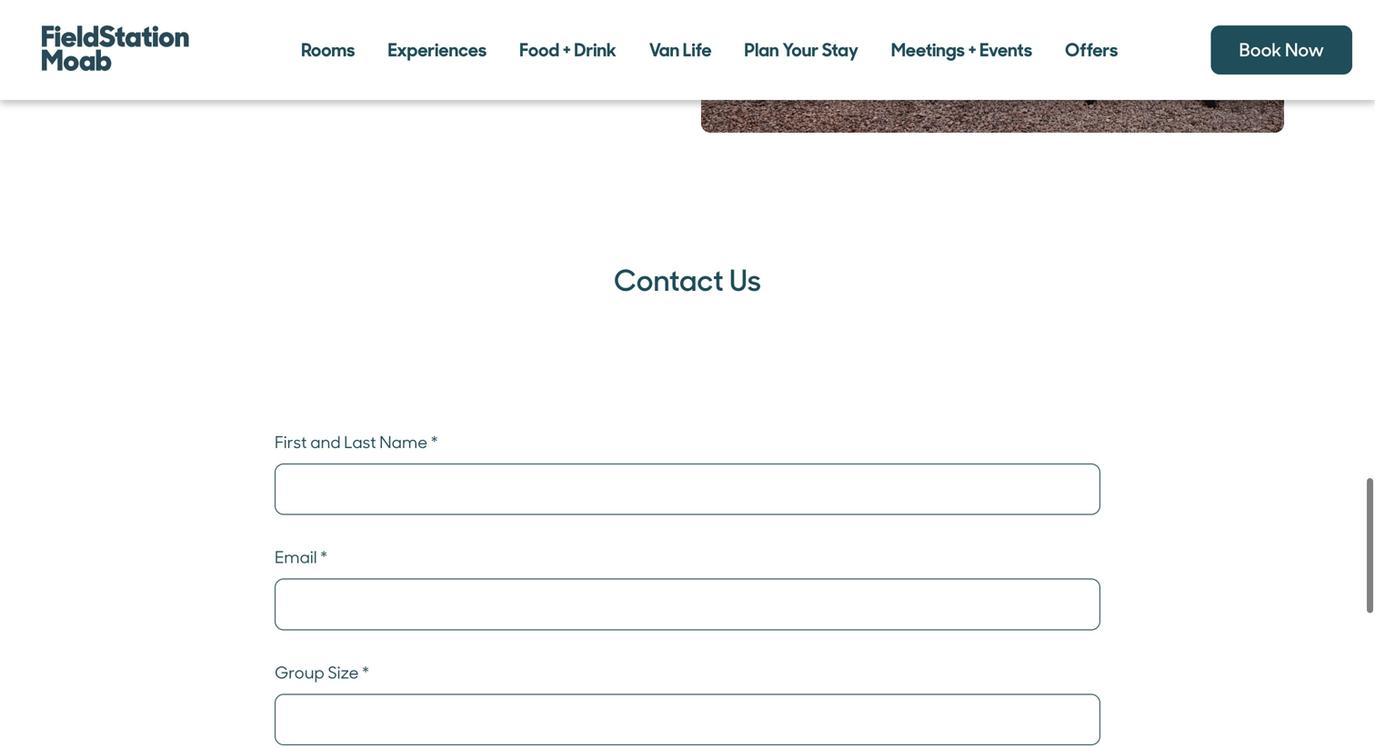 Task type: locate. For each thing, give the bounding box(es) containing it.
experiences
[[388, 38, 487, 62]]

None text field
[[275, 695, 1101, 746]]

and
[[310, 432, 341, 453]]

food + drink
[[520, 38, 617, 62]]

0 horizontal spatial *
[[320, 547, 328, 569]]

us
[[730, 261, 762, 300]]

0 vertical spatial *
[[431, 432, 438, 453]]

+ left events
[[969, 38, 977, 62]]

book
[[1240, 38, 1282, 62]]

van life
[[650, 38, 712, 62]]

size
[[328, 663, 359, 684]]

1 + from the left
[[563, 38, 571, 62]]

plan
[[745, 38, 780, 62]]

0 horizontal spatial +
[[563, 38, 571, 62]]

your
[[783, 38, 819, 62]]

* right name
[[431, 432, 438, 453]]

life
[[683, 38, 712, 62]]

book now link
[[1212, 25, 1353, 75]]

+ right food
[[563, 38, 571, 62]]

contact us
[[614, 261, 762, 300]]

plan your stay link
[[728, 23, 875, 77]]

first
[[275, 432, 307, 453]]

+
[[563, 38, 571, 62], [969, 38, 977, 62]]

* right size
[[362, 663, 369, 684]]

name
[[380, 432, 428, 453]]

meetings + events
[[892, 38, 1033, 62]]

stay
[[822, 38, 859, 62]]

*
[[431, 432, 438, 453], [320, 547, 328, 569], [362, 663, 369, 684]]

1 horizontal spatial +
[[969, 38, 977, 62]]

offers link
[[1049, 23, 1135, 77]]

meetings + events link
[[875, 23, 1049, 77]]

rooms link
[[285, 23, 372, 77]]

2 vertical spatial *
[[362, 663, 369, 684]]

* right email
[[320, 547, 328, 569]]

group size *
[[275, 663, 369, 684]]

group
[[275, 663, 325, 684]]

drink
[[574, 38, 617, 62]]

offers
[[1066, 38, 1119, 62]]

2 horizontal spatial *
[[431, 432, 438, 453]]

None text field
[[275, 464, 1101, 516], [275, 579, 1101, 631], [275, 464, 1101, 516], [275, 579, 1101, 631]]

food
[[520, 38, 560, 62]]

2 + from the left
[[969, 38, 977, 62]]



Task type: vqa. For each thing, say whether or not it's contained in the screenshot.
+
yes



Task type: describe. For each thing, give the bounding box(es) containing it.
+ for drink
[[563, 38, 571, 62]]

contact
[[614, 261, 724, 300]]

book now
[[1240, 38, 1325, 62]]

1 horizontal spatial *
[[362, 663, 369, 684]]

van life link
[[633, 23, 728, 77]]

first and last name *
[[275, 432, 438, 453]]

1 vertical spatial *
[[320, 547, 328, 569]]

now
[[1286, 38, 1325, 62]]

events
[[980, 38, 1033, 62]]

food + drink link
[[503, 23, 633, 77]]

plan your stay
[[745, 38, 859, 62]]

experiences link
[[372, 23, 503, 77]]

+ for events
[[969, 38, 977, 62]]

last
[[344, 432, 376, 453]]

email *
[[275, 547, 328, 569]]

email
[[275, 547, 317, 569]]

meetings
[[892, 38, 965, 62]]

van
[[650, 38, 680, 62]]

rooms
[[301, 38, 355, 62]]



